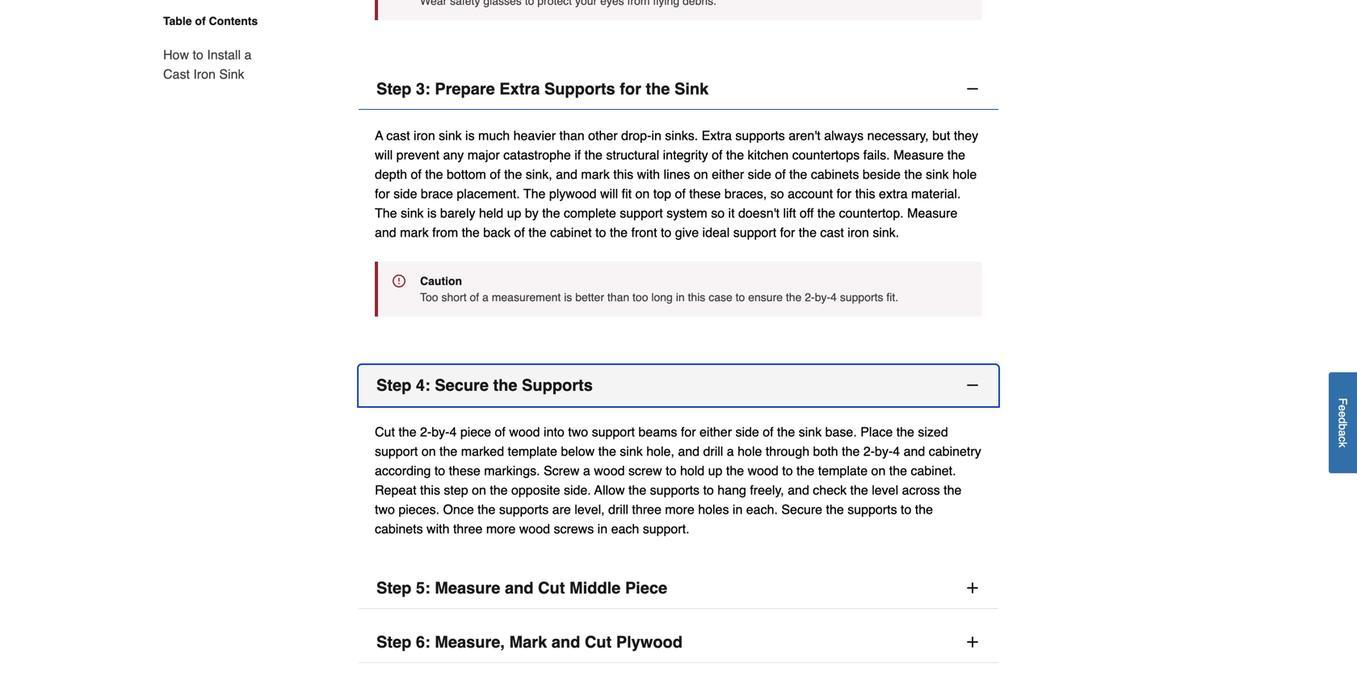 Task type: locate. For each thing, give the bounding box(es) containing it.
the down base.
[[842, 444, 860, 459]]

and up plywood
[[556, 167, 578, 182]]

with up top at the top left of page
[[637, 167, 660, 182]]

mark up plywood
[[581, 167, 610, 182]]

support
[[620, 206, 663, 221], [734, 225, 777, 240], [592, 425, 635, 440], [375, 444, 418, 459]]

on up level
[[872, 464, 886, 478]]

is inside caution too short of a measurement is better than too long in this case to ensure the 2-by-4 supports fit.
[[564, 291, 572, 304]]

for inside cut the 2-by-4 piece of wood into two support beams for either side of the sink base. place the sized support on the marked template below the sink hole, and drill a hole through both the 2-by-4 and cabinetry according to these markings. screw a wood screw to hold up the wood to the template on the cabinet. repeat this step on the opposite side. allow the supports to hang freely, and check the level across the two pieces. once the supports are level, drill three more holes in each. secure the supports to the cabinets with three more wood screws in each support.
[[681, 425, 696, 440]]

too
[[633, 291, 649, 304]]

hole inside cut the 2-by-4 piece of wood into two support beams for either side of the sink base. place the sized support on the marked template below the sink hole, and drill a hole through both the 2-by-4 and cabinetry according to these markings. screw a wood screw to hold up the wood to the template on the cabinet. repeat this step on the opposite side. allow the supports to hang freely, and check the level across the two pieces. once the supports are level, drill three more holes in each. secure the supports to the cabinets with three more wood screws in each support.
[[738, 444, 762, 459]]

this inside caution too short of a measurement is better than too long in this case to ensure the 2-by-4 supports fit.
[[688, 291, 706, 304]]

4 up level
[[893, 444, 900, 459]]

middle
[[570, 579, 621, 598]]

1 vertical spatial drill
[[609, 502, 629, 517]]

0 horizontal spatial mark
[[400, 225, 429, 240]]

hang
[[718, 483, 747, 498]]

measure inside button
[[435, 579, 501, 598]]

0 vertical spatial by-
[[815, 291, 831, 304]]

the left sink,
[[504, 167, 522, 182]]

each
[[611, 522, 639, 537]]

system
[[667, 206, 708, 221]]

1 horizontal spatial with
[[637, 167, 660, 182]]

the down depth
[[375, 206, 397, 221]]

for up drop- in the top of the page
[[620, 80, 642, 98]]

of inside caution too short of a measurement is better than too long in this case to ensure the 2-by-4 supports fit.
[[470, 291, 479, 304]]

more up support.
[[665, 502, 695, 517]]

2 vertical spatial side
[[736, 425, 759, 440]]

to inside how to install a cast iron sink
[[193, 47, 203, 62]]

is left better
[[564, 291, 572, 304]]

of down kitchen
[[775, 167, 786, 182]]

f
[[1337, 398, 1350, 405]]

2 e from the top
[[1337, 412, 1350, 418]]

on right lines
[[694, 167, 708, 182]]

plywood
[[616, 633, 683, 652]]

1 horizontal spatial 4
[[831, 291, 837, 304]]

1 vertical spatial either
[[700, 425, 732, 440]]

0 horizontal spatial extra
[[500, 80, 540, 98]]

so
[[771, 186, 784, 201], [711, 206, 725, 221]]

1 horizontal spatial is
[[466, 128, 475, 143]]

both
[[813, 444, 839, 459]]

heavier
[[514, 128, 556, 143]]

by- left piece
[[432, 425, 450, 440]]

1 vertical spatial the
[[375, 206, 397, 221]]

a
[[244, 47, 252, 62], [482, 291, 489, 304], [1337, 430, 1350, 437], [727, 444, 734, 459], [583, 464, 591, 478]]

4 inside caution too short of a measurement is better than too long in this case to ensure the 2-by-4 supports fit.
[[831, 291, 837, 304]]

a inside how to install a cast iron sink
[[244, 47, 252, 62]]

held
[[479, 206, 504, 221]]

to inside caution too short of a measurement is better than too long in this case to ensure the 2-by-4 supports fit.
[[736, 291, 745, 304]]

support up front
[[620, 206, 663, 221]]

three up support.
[[632, 502, 662, 517]]

side down depth
[[394, 186, 417, 201]]

the right below
[[598, 444, 616, 459]]

0 horizontal spatial sink
[[219, 67, 244, 82]]

and
[[556, 167, 578, 182], [375, 225, 397, 240], [678, 444, 700, 459], [904, 444, 926, 459], [788, 483, 810, 498], [505, 579, 534, 598], [552, 633, 580, 652]]

step for step 5: measure and cut middle piece
[[377, 579, 412, 598]]

0 vertical spatial three
[[632, 502, 662, 517]]

1 vertical spatial up
[[708, 464, 723, 478]]

if
[[575, 148, 581, 162]]

2 horizontal spatial cut
[[585, 633, 612, 652]]

the up drop- in the top of the page
[[646, 80, 670, 98]]

0 horizontal spatial is
[[427, 206, 437, 221]]

for inside button
[[620, 80, 642, 98]]

5:
[[416, 579, 430, 598]]

0 horizontal spatial cabinets
[[375, 522, 423, 537]]

2 vertical spatial measure
[[435, 579, 501, 598]]

extra
[[500, 80, 540, 98], [702, 128, 732, 143]]

across
[[902, 483, 940, 498]]

2 horizontal spatial 4
[[893, 444, 900, 459]]

0 horizontal spatial more
[[486, 522, 516, 537]]

0 horizontal spatial two
[[375, 502, 395, 517]]

1 vertical spatial is
[[427, 206, 437, 221]]

1 vertical spatial cast
[[821, 225, 844, 240]]

1 vertical spatial iron
[[848, 225, 869, 240]]

hole left the through
[[738, 444, 762, 459]]

sink down install
[[219, 67, 244, 82]]

step 6: measure, mark and cut plywood button
[[359, 622, 999, 664]]

1 vertical spatial than
[[608, 291, 630, 304]]

0 horizontal spatial will
[[375, 148, 393, 162]]

measure down 'material.'
[[908, 206, 958, 221]]

cabinetry
[[929, 444, 982, 459]]

sink.
[[873, 225, 900, 240]]

two
[[568, 425, 588, 440], [375, 502, 395, 517]]

supports for the
[[522, 376, 593, 395]]

up left 'by'
[[507, 206, 522, 221]]

hold
[[680, 464, 705, 478]]

allow
[[595, 483, 625, 498]]

step for step 3: prepare extra supports for the sink
[[377, 80, 412, 98]]

f e e d b a c k
[[1337, 398, 1350, 448]]

1 horizontal spatial drill
[[703, 444, 724, 459]]

0 vertical spatial cut
[[375, 425, 395, 440]]

extra inside a cast iron sink is much heavier than other drop-in sinks. extra supports aren't always necessary, but they will prevent any major catastrophe if the structural integrity of the kitchen countertops fails. measure the depth of the bottom of the sink, and mark this with lines on either side of the cabinets beside the sink hole for side brace placement. the plywood will fit on top of these braces, so account for this extra material. the sink is barely held up by the complete support system so it doesn't lift off the countertop. measure and mark from the back of the cabinet to the front to give ideal support for the cast iron sink.
[[702, 128, 732, 143]]

bottom
[[447, 167, 486, 182]]

0 vertical spatial extra
[[500, 80, 540, 98]]

0 horizontal spatial iron
[[414, 128, 435, 143]]

mark left from
[[400, 225, 429, 240]]

2 horizontal spatial is
[[564, 291, 572, 304]]

2 vertical spatial is
[[564, 291, 572, 304]]

cut up the according
[[375, 425, 395, 440]]

1 horizontal spatial 2-
[[805, 291, 815, 304]]

1 step from the top
[[377, 80, 412, 98]]

they
[[954, 128, 979, 143]]

piece
[[625, 579, 668, 598]]

placement.
[[457, 186, 520, 201]]

minus image
[[965, 377, 981, 394]]

1 vertical spatial 2-
[[420, 425, 432, 440]]

step 6: measure, mark and cut plywood
[[377, 633, 683, 652]]

sink
[[439, 128, 462, 143], [926, 167, 949, 182], [401, 206, 424, 221], [799, 425, 822, 440], [620, 444, 643, 459]]

either
[[712, 167, 744, 182], [700, 425, 732, 440]]

will
[[375, 148, 393, 162], [600, 186, 618, 201]]

step
[[377, 80, 412, 98], [377, 376, 412, 395], [377, 579, 412, 598], [377, 633, 412, 652]]

the left marked at the left bottom of page
[[440, 444, 458, 459]]

hole up 'material.'
[[953, 167, 977, 182]]

more down opposite
[[486, 522, 516, 537]]

sink up any
[[439, 128, 462, 143]]

in inside a cast iron sink is much heavier than other drop-in sinks. extra supports aren't always necessary, but they will prevent any major catastrophe if the structural integrity of the kitchen countertops fails. measure the depth of the bottom of the sink, and mark this with lines on either side of the cabinets beside the sink hole for side brace placement. the plywood will fit on top of these braces, so account for this extra material. the sink is barely held up by the complete support system so it doesn't lift off the countertop. measure and mark from the back of the cabinet to the front to give ideal support for the cast iron sink.
[[652, 128, 662, 143]]

the up extra
[[905, 167, 923, 182]]

any
[[443, 148, 464, 162]]

0 vertical spatial 2-
[[805, 291, 815, 304]]

on right fit
[[636, 186, 650, 201]]

1 vertical spatial these
[[449, 464, 481, 478]]

0 vertical spatial mark
[[581, 167, 610, 182]]

case
[[709, 291, 733, 304]]

in left "sinks."
[[652, 128, 662, 143]]

the right off
[[818, 206, 836, 221]]

supports left fit.
[[840, 291, 884, 304]]

0 vertical spatial the
[[524, 186, 546, 201]]

step 4: secure the supports button
[[359, 365, 999, 407]]

sink inside button
[[675, 80, 709, 98]]

the inside step 3: prepare extra supports for the sink button
[[646, 80, 670, 98]]

supports for extra
[[545, 80, 616, 98]]

1 horizontal spatial more
[[665, 502, 695, 517]]

3 step from the top
[[377, 579, 412, 598]]

0 horizontal spatial with
[[427, 522, 450, 537]]

in right long
[[676, 291, 685, 304]]

iron up prevent
[[414, 128, 435, 143]]

repeat
[[375, 483, 417, 498]]

in down hang
[[733, 502, 743, 517]]

k
[[1337, 442, 1350, 448]]

2 vertical spatial 4
[[893, 444, 900, 459]]

0 vertical spatial these
[[690, 186, 721, 201]]

2 step from the top
[[377, 376, 412, 395]]

0 vertical spatial secure
[[435, 376, 489, 395]]

1 vertical spatial so
[[711, 206, 725, 221]]

with down the "pieces."
[[427, 522, 450, 537]]

0 vertical spatial with
[[637, 167, 660, 182]]

always
[[824, 128, 864, 143]]

a inside caution too short of a measurement is better than too long in this case to ensure the 2-by-4 supports fit.
[[482, 291, 489, 304]]

to up iron at the top of the page
[[193, 47, 203, 62]]

two down repeat
[[375, 502, 395, 517]]

a right install
[[244, 47, 252, 62]]

1 horizontal spatial cabinets
[[811, 167, 859, 182]]

in inside caution too short of a measurement is better than too long in this case to ensure the 2-by-4 supports fit.
[[676, 291, 685, 304]]

up right hold
[[708, 464, 723, 478]]

4 step from the top
[[377, 633, 412, 652]]

with inside a cast iron sink is much heavier than other drop-in sinks. extra supports aren't always necessary, but they will prevent any major catastrophe if the structural integrity of the kitchen countertops fails. measure the depth of the bottom of the sink, and mark this with lines on either side of the cabinets beside the sink hole for side brace placement. the plywood will fit on top of these braces, so account for this extra material. the sink is barely held up by the complete support system so it doesn't lift off the countertop. measure and mark from the back of the cabinet to the front to give ideal support for the cast iron sink.
[[637, 167, 660, 182]]

than
[[560, 128, 585, 143], [608, 291, 630, 304]]

e
[[1337, 405, 1350, 412], [1337, 412, 1350, 418]]

1 vertical spatial cut
[[538, 579, 565, 598]]

2- down the place
[[864, 444, 875, 459]]

0 horizontal spatial three
[[453, 522, 483, 537]]

0 vertical spatial supports
[[545, 80, 616, 98]]

1 vertical spatial hole
[[738, 444, 762, 459]]

of right "back"
[[514, 225, 525, 240]]

step 3: prepare extra supports for the sink
[[377, 80, 709, 98]]

of
[[195, 15, 206, 27], [712, 148, 723, 162], [411, 167, 422, 182], [490, 167, 501, 182], [775, 167, 786, 182], [675, 186, 686, 201], [514, 225, 525, 240], [470, 291, 479, 304], [495, 425, 506, 440], [763, 425, 774, 440]]

1 horizontal spatial cut
[[538, 579, 565, 598]]

the left front
[[610, 225, 628, 240]]

0 vertical spatial two
[[568, 425, 588, 440]]

0 vertical spatial 4
[[831, 291, 837, 304]]

mark
[[581, 167, 610, 182], [400, 225, 429, 240]]

a up k
[[1337, 430, 1350, 437]]

0 vertical spatial up
[[507, 206, 522, 221]]

b
[[1337, 424, 1350, 430]]

step 3: prepare extra supports for the sink button
[[359, 69, 999, 110]]

drill up the each
[[609, 502, 629, 517]]

the right 'by'
[[542, 206, 560, 221]]

aren't
[[789, 128, 821, 143]]

1 horizontal spatial template
[[818, 464, 868, 478]]

wood up freely,
[[748, 464, 779, 478]]

1 horizontal spatial two
[[568, 425, 588, 440]]

up inside cut the 2-by-4 piece of wood into two support beams for either side of the sink base. place the sized support on the marked template below the sink hole, and drill a hole through both the 2-by-4 and cabinetry according to these markings. screw a wood screw to hold up the wood to the template on the cabinet. repeat this step on the opposite side. allow the supports to hang freely, and check the level across the two pieces. once the supports are level, drill three more holes in each. secure the supports to the cabinets with three more wood screws in each support.
[[708, 464, 723, 478]]

how
[[163, 47, 189, 62]]

side inside cut the 2-by-4 piece of wood into two support beams for either side of the sink base. place the sized support on the marked template below the sink hole, and drill a hole through both the 2-by-4 and cabinetry according to these markings. screw a wood screw to hold up the wood to the template on the cabinet. repeat this step on the opposite side. allow the supports to hang freely, and check the level across the two pieces. once the supports are level, drill three more holes in each. secure the supports to the cabinets with three more wood screws in each support.
[[736, 425, 759, 440]]

will left fit
[[600, 186, 618, 201]]

0 horizontal spatial 2-
[[420, 425, 432, 440]]

iron
[[414, 128, 435, 143], [848, 225, 869, 240]]

marked
[[461, 444, 504, 459]]

the up level
[[890, 464, 908, 478]]

1 vertical spatial supports
[[522, 376, 593, 395]]

side down kitchen
[[748, 167, 772, 182]]

0 horizontal spatial cut
[[375, 425, 395, 440]]

is up the major at the left of page
[[466, 128, 475, 143]]

of right short
[[470, 291, 479, 304]]

kitchen
[[748, 148, 789, 162]]

this left 'case'
[[688, 291, 706, 304]]

template
[[508, 444, 558, 459], [818, 464, 868, 478]]

these
[[690, 186, 721, 201], [449, 464, 481, 478]]

will down a
[[375, 148, 393, 162]]

1 vertical spatial by-
[[432, 425, 450, 440]]

support up below
[[592, 425, 635, 440]]

cast right a
[[386, 128, 410, 143]]

through
[[766, 444, 810, 459]]

0 vertical spatial is
[[466, 128, 475, 143]]

supports down hold
[[650, 483, 700, 498]]

0 vertical spatial iron
[[414, 128, 435, 143]]

0 vertical spatial than
[[560, 128, 585, 143]]

sink up "sinks."
[[675, 80, 709, 98]]

so up lift
[[771, 186, 784, 201]]

1 horizontal spatial three
[[632, 502, 662, 517]]

this
[[614, 167, 634, 182], [856, 186, 876, 201], [688, 291, 706, 304], [420, 483, 440, 498]]

the down "cabinet."
[[944, 483, 962, 498]]

two up below
[[568, 425, 588, 440]]

secure
[[435, 376, 489, 395], [782, 502, 823, 517]]

and up hold
[[678, 444, 700, 459]]

a right short
[[482, 291, 489, 304]]

0 horizontal spatial hole
[[738, 444, 762, 459]]

c
[[1337, 437, 1350, 442]]

cut
[[375, 425, 395, 440], [538, 579, 565, 598], [585, 633, 612, 652]]

1 vertical spatial two
[[375, 502, 395, 517]]

0 horizontal spatial 4
[[450, 425, 457, 440]]

measure,
[[435, 633, 505, 652]]

1 vertical spatial secure
[[782, 502, 823, 517]]

table
[[163, 15, 192, 27]]

supports up kitchen
[[736, 128, 785, 143]]

0 vertical spatial cast
[[386, 128, 410, 143]]

1 vertical spatial more
[[486, 522, 516, 537]]

measure down necessary,
[[894, 148, 944, 162]]

supports up the other
[[545, 80, 616, 98]]

cast
[[386, 128, 410, 143], [821, 225, 844, 240]]

these inside a cast iron sink is much heavier than other drop-in sinks. extra supports aren't always necessary, but they will prevent any major catastrophe if the structural integrity of the kitchen countertops fails. measure the depth of the bottom of the sink, and mark this with lines on either side of the cabinets beside the sink hole for side brace placement. the plywood will fit on top of these braces, so account for this extra material. the sink is barely held up by the complete support system so it doesn't lift off the countertop. measure and mark from the back of the cabinet to the front to give ideal support for the cast iron sink.
[[690, 186, 721, 201]]

of right the integrity
[[712, 148, 723, 162]]

1 horizontal spatial by-
[[815, 291, 831, 304]]

long
[[652, 291, 673, 304]]

the inside the step 4: secure the supports button
[[493, 376, 518, 395]]

2 vertical spatial cut
[[585, 633, 612, 652]]

0 horizontal spatial by-
[[432, 425, 450, 440]]

1 horizontal spatial cast
[[821, 225, 844, 240]]

the up hang
[[726, 464, 744, 478]]

1 horizontal spatial so
[[771, 186, 784, 201]]

beside
[[863, 167, 901, 182]]

support up the according
[[375, 444, 418, 459]]

2 vertical spatial by-
[[875, 444, 893, 459]]

up
[[507, 206, 522, 221], [708, 464, 723, 478]]

mark
[[510, 633, 547, 652]]

step 5: measure and cut middle piece button
[[359, 568, 999, 609]]

drill up hold
[[703, 444, 724, 459]]

0 horizontal spatial template
[[508, 444, 558, 459]]

1 horizontal spatial up
[[708, 464, 723, 478]]

to right 'case'
[[736, 291, 745, 304]]

braces,
[[725, 186, 767, 201]]

so left it
[[711, 206, 725, 221]]

1 vertical spatial three
[[453, 522, 483, 537]]

minus image
[[965, 81, 981, 97]]

secure inside cut the 2-by-4 piece of wood into two support beams for either side of the sink base. place the sized support on the marked template below the sink hole, and drill a hole through both the 2-by-4 and cabinetry according to these markings. screw a wood screw to hold up the wood to the template on the cabinet. repeat this step on the opposite side. allow the supports to hang freely, and check the level across the two pieces. once the supports are level, drill three more holes in each. secure the supports to the cabinets with three more wood screws in each support.
[[782, 502, 823, 517]]

1 horizontal spatial hole
[[953, 167, 977, 182]]

0 vertical spatial more
[[665, 502, 695, 517]]

1 horizontal spatial these
[[690, 186, 721, 201]]

0 vertical spatial cabinets
[[811, 167, 859, 182]]

0 horizontal spatial these
[[449, 464, 481, 478]]

on right step
[[472, 483, 486, 498]]

the up the through
[[777, 425, 795, 440]]

1 vertical spatial with
[[427, 522, 450, 537]]

extra inside step 3: prepare extra supports for the sink button
[[500, 80, 540, 98]]

to
[[193, 47, 203, 62], [596, 225, 606, 240], [661, 225, 672, 240], [736, 291, 745, 304], [435, 464, 445, 478], [666, 464, 677, 478], [782, 464, 793, 478], [703, 483, 714, 498], [901, 502, 912, 517]]

1 horizontal spatial secure
[[782, 502, 823, 517]]

this up countertop. at top right
[[856, 186, 876, 201]]

table of contents element
[[144, 13, 265, 84]]

than up the if
[[560, 128, 585, 143]]

0 horizontal spatial than
[[560, 128, 585, 143]]



Task type: vqa. For each thing, say whether or not it's contained in the screenshot.
support.
yes



Task type: describe. For each thing, give the bounding box(es) containing it.
cabinets inside a cast iron sink is much heavier than other drop-in sinks. extra supports aren't always necessary, but they will prevent any major catastrophe if the structural integrity of the kitchen countertops fails. measure the depth of the bottom of the sink, and mark this with lines on either side of the cabinets beside the sink hole for side brace placement. the plywood will fit on top of these braces, so account for this extra material. the sink is barely held up by the complete support system so it doesn't lift off the countertop. measure and mark from the back of the cabinet to the front to give ideal support for the cast iron sink.
[[811, 167, 859, 182]]

2- inside caution too short of a measurement is better than too long in this case to ensure the 2-by-4 supports fit.
[[805, 291, 815, 304]]

with inside cut the 2-by-4 piece of wood into two support beams for either side of the sink base. place the sized support on the marked template below the sink hole, and drill a hole through both the 2-by-4 and cabinetry according to these markings. screw a wood screw to hold up the wood to the template on the cabinet. repeat this step on the opposite side. allow the supports to hang freely, and check the level across the two pieces. once the supports are level, drill three more holes in each. secure the supports to the cabinets with three more wood screws in each support.
[[427, 522, 450, 537]]

of up placement. on the top of page
[[490, 167, 501, 182]]

either inside a cast iron sink is much heavier than other drop-in sinks. extra supports aren't always necessary, but they will prevent any major catastrophe if the structural integrity of the kitchen countertops fails. measure the depth of the bottom of the sink, and mark this with lines on either side of the cabinets beside the sink hole for side brace placement. the plywood will fit on top of these braces, so account for this extra material. the sink is barely held up by the complete support system so it doesn't lift off the countertop. measure and mark from the back of the cabinet to the front to give ideal support for the cast iron sink.
[[712, 167, 744, 182]]

wood up allow
[[594, 464, 625, 478]]

0 vertical spatial template
[[508, 444, 558, 459]]

screws
[[554, 522, 594, 537]]

fit.
[[887, 291, 899, 304]]

structural
[[606, 148, 660, 162]]

to down across
[[901, 502, 912, 517]]

how to install a cast iron sink
[[163, 47, 252, 82]]

are
[[552, 502, 571, 517]]

for up countertop. at top right
[[837, 186, 852, 201]]

0 horizontal spatial the
[[375, 206, 397, 221]]

step for step 4: secure the supports
[[377, 376, 412, 395]]

piece
[[460, 425, 491, 440]]

wood down opposite
[[519, 522, 550, 537]]

from
[[432, 225, 458, 240]]

to left hold
[[666, 464, 677, 478]]

screw
[[544, 464, 580, 478]]

a down below
[[583, 464, 591, 478]]

the down they
[[948, 148, 966, 162]]

by- inside caution too short of a measurement is better than too long in this case to ensure the 2-by-4 supports fit.
[[815, 291, 831, 304]]

to up step
[[435, 464, 445, 478]]

1 vertical spatial template
[[818, 464, 868, 478]]

the down off
[[799, 225, 817, 240]]

short
[[442, 291, 467, 304]]

the down 'by'
[[529, 225, 547, 240]]

iron
[[193, 67, 216, 82]]

and down sized
[[904, 444, 926, 459]]

cabinet
[[550, 225, 592, 240]]

depth
[[375, 167, 407, 182]]

cabinets inside cut the 2-by-4 piece of wood into two support beams for either side of the sink base. place the sized support on the marked template below the sink hole, and drill a hole through both the 2-by-4 and cabinetry according to these markings. screw a wood screw to hold up the wood to the template on the cabinet. repeat this step on the opposite side. allow the supports to hang freely, and check the level across the two pieces. once the supports are level, drill three more holes in each. secure the supports to the cabinets with three more wood screws in each support.
[[375, 522, 423, 537]]

sized
[[918, 425, 949, 440]]

front
[[632, 225, 657, 240]]

the right the if
[[585, 148, 603, 162]]

place
[[861, 425, 893, 440]]

0 horizontal spatial cast
[[386, 128, 410, 143]]

too
[[420, 291, 438, 304]]

f e e d b a c k button
[[1329, 373, 1358, 474]]

back
[[483, 225, 511, 240]]

necessary,
[[868, 128, 929, 143]]

step 5: measure and cut middle piece
[[377, 579, 668, 598]]

of up the through
[[763, 425, 774, 440]]

sink up screw
[[620, 444, 643, 459]]

the down screw
[[629, 483, 647, 498]]

than inside a cast iron sink is much heavier than other drop-in sinks. extra supports aren't always necessary, but they will prevent any major catastrophe if the structural integrity of the kitchen countertops fails. measure the depth of the bottom of the sink, and mark this with lines on either side of the cabinets beside the sink hole for side brace placement. the plywood will fit on top of these braces, so account for this extra material. the sink is barely held up by the complete support system so it doesn't lift off the countertop. measure and mark from the back of the cabinet to the front to give ideal support for the cast iron sink.
[[560, 128, 585, 143]]

and right 'mark'
[[552, 633, 580, 652]]

hole,
[[647, 444, 675, 459]]

according
[[375, 464, 431, 478]]

freely,
[[750, 483, 784, 498]]

1 vertical spatial mark
[[400, 225, 429, 240]]

a inside f e e d b a c k button
[[1337, 430, 1350, 437]]

install
[[207, 47, 241, 62]]

base.
[[826, 425, 857, 440]]

the left kitchen
[[726, 148, 744, 162]]

2 horizontal spatial 2-
[[864, 444, 875, 459]]

top
[[654, 186, 672, 201]]

the left level
[[851, 483, 869, 498]]

6:
[[416, 633, 430, 652]]

plywood
[[549, 186, 597, 201]]

secure inside button
[[435, 376, 489, 395]]

holes
[[698, 502, 729, 517]]

this inside cut the 2-by-4 piece of wood into two support beams for either side of the sink base. place the sized support on the marked template below the sink hole, and drill a hole through both the 2-by-4 and cabinetry according to these markings. screw a wood screw to hold up the wood to the template on the cabinet. repeat this step on the opposite side. allow the supports to hang freely, and check the level across the two pieces. once the supports are level, drill three more holes in each. secure the supports to the cabinets with three more wood screws in each support.
[[420, 483, 440, 498]]

the up the according
[[399, 425, 417, 440]]

contents
[[209, 15, 258, 27]]

either inside cut the 2-by-4 piece of wood into two support beams for either side of the sink base. place the sized support on the marked template below the sink hole, and drill a hole through both the 2-by-4 and cabinetry according to these markings. screw a wood screw to hold up the wood to the template on the cabinet. repeat this step on the opposite side. allow the supports to hang freely, and check the level across the two pieces. once the supports are level, drill three more holes in each. secure the supports to the cabinets with three more wood screws in each support.
[[700, 425, 732, 440]]

doesn't
[[739, 206, 780, 221]]

of right top at the top left of page
[[675, 186, 686, 201]]

supports inside a cast iron sink is much heavier than other drop-in sinks. extra supports aren't always necessary, but they will prevent any major catastrophe if the structural integrity of the kitchen countertops fails. measure the depth of the bottom of the sink, and mark this with lines on either side of the cabinets beside the sink hole for side brace placement. the plywood will fit on top of these braces, so account for this extra material. the sink is barely held up by the complete support system so it doesn't lift off the countertop. measure and mark from the back of the cabinet to the front to give ideal support for the cast iron sink.
[[736, 128, 785, 143]]

0 vertical spatial drill
[[703, 444, 724, 459]]

hole inside a cast iron sink is much heavier than other drop-in sinks. extra supports aren't always necessary, but they will prevent any major catastrophe if the structural integrity of the kitchen countertops fails. measure the depth of the bottom of the sink, and mark this with lines on either side of the cabinets beside the sink hole for side brace placement. the plywood will fit on top of these braces, so account for this extra material. the sink is barely held up by the complete support system so it doesn't lift off the countertop. measure and mark from the back of the cabinet to the front to give ideal support for the cast iron sink.
[[953, 167, 977, 182]]

this up fit
[[614, 167, 634, 182]]

0 horizontal spatial so
[[711, 206, 725, 221]]

prepare
[[435, 80, 495, 98]]

sinks.
[[665, 128, 698, 143]]

0 vertical spatial measure
[[894, 148, 944, 162]]

supports down level
[[848, 502, 897, 517]]

d
[[1337, 418, 1350, 424]]

1 vertical spatial side
[[394, 186, 417, 201]]

plus image
[[965, 580, 981, 596]]

0 vertical spatial side
[[748, 167, 772, 182]]

in left the each
[[598, 522, 608, 537]]

integrity
[[663, 148, 708, 162]]

to down the through
[[782, 464, 793, 478]]

supports down opposite
[[499, 502, 549, 517]]

sink,
[[526, 167, 553, 182]]

sink inside how to install a cast iron sink
[[219, 67, 244, 82]]

1 horizontal spatial iron
[[848, 225, 869, 240]]

than inside caution too short of a measurement is better than too long in this case to ensure the 2-by-4 supports fit.
[[608, 291, 630, 304]]

measurement
[[492, 291, 561, 304]]

2 horizontal spatial by-
[[875, 444, 893, 459]]

step for step 6: measure, mark and cut plywood
[[377, 633, 412, 652]]

a
[[375, 128, 383, 143]]

by
[[525, 206, 539, 221]]

the inside caution too short of a measurement is better than too long in this case to ensure the 2-by-4 supports fit.
[[786, 291, 802, 304]]

once
[[443, 502, 474, 517]]

step 4: secure the supports
[[377, 376, 593, 395]]

account
[[788, 186, 833, 201]]

supports inside caution too short of a measurement is better than too long in this case to ensure the 2-by-4 supports fit.
[[840, 291, 884, 304]]

the down barely
[[462, 225, 480, 240]]

a up hang
[[727, 444, 734, 459]]

0 vertical spatial so
[[771, 186, 784, 201]]

and left the 'check'
[[788, 483, 810, 498]]

for down lift
[[780, 225, 795, 240]]

material.
[[912, 186, 961, 201]]

of right piece
[[495, 425, 506, 440]]

of right table
[[195, 15, 206, 27]]

countertop.
[[839, 206, 904, 221]]

table of contents
[[163, 15, 258, 27]]

to left "give"
[[661, 225, 672, 240]]

sink down the brace
[[401, 206, 424, 221]]

on up the according
[[422, 444, 436, 459]]

0 vertical spatial will
[[375, 148, 393, 162]]

wood left into
[[509, 425, 540, 440]]

off
[[800, 206, 814, 221]]

plus image
[[965, 634, 981, 651]]

countertops
[[793, 148, 860, 162]]

into
[[544, 425, 565, 440]]

complete
[[564, 206, 616, 221]]

the up the brace
[[425, 167, 443, 182]]

sink up 'material.'
[[926, 167, 949, 182]]

3:
[[416, 80, 430, 98]]

support down doesn't
[[734, 225, 777, 240]]

fit
[[622, 186, 632, 201]]

4:
[[416, 376, 430, 395]]

level
[[872, 483, 899, 498]]

ensure
[[748, 291, 783, 304]]

1 horizontal spatial will
[[600, 186, 618, 201]]

the down the through
[[797, 464, 815, 478]]

the right once in the left bottom of the page
[[478, 502, 496, 517]]

1 horizontal spatial mark
[[581, 167, 610, 182]]

up inside a cast iron sink is much heavier than other drop-in sinks. extra supports aren't always necessary, but they will prevent any major catastrophe if the structural integrity of the kitchen countertops fails. measure the depth of the bottom of the sink, and mark this with lines on either side of the cabinets beside the sink hole for side brace placement. the plywood will fit on top of these braces, so account for this extra material. the sink is barely held up by the complete support system so it doesn't lift off the countertop. measure and mark from the back of the cabinet to the front to give ideal support for the cast iron sink.
[[507, 206, 522, 221]]

the down across
[[915, 502, 933, 517]]

caution
[[420, 275, 462, 288]]

the down the 'check'
[[826, 502, 844, 517]]

much
[[478, 128, 510, 143]]

to down complete
[[596, 225, 606, 240]]

major
[[468, 148, 500, 162]]

prevent
[[397, 148, 440, 162]]

lift
[[783, 206, 796, 221]]

below
[[561, 444, 595, 459]]

screw
[[629, 464, 662, 478]]

sink up both on the bottom right of page
[[799, 425, 822, 440]]

ideal
[[703, 225, 730, 240]]

to up holes
[[703, 483, 714, 498]]

error image
[[393, 275, 406, 288]]

1 vertical spatial measure
[[908, 206, 958, 221]]

these inside cut the 2-by-4 piece of wood into two support beams for either side of the sink base. place the sized support on the marked template below the sink hole, and drill a hole through both the 2-by-4 and cabinetry according to these markings. screw a wood screw to hold up the wood to the template on the cabinet. repeat this step on the opposite side. allow the supports to hang freely, and check the level across the two pieces. once the supports are level, drill three more holes in each. secure the supports to the cabinets with three more wood screws in each support.
[[449, 464, 481, 478]]

and up 'mark'
[[505, 579, 534, 598]]

other
[[588, 128, 618, 143]]

barely
[[440, 206, 476, 221]]

caution too short of a measurement is better than too long in this case to ensure the 2-by-4 supports fit.
[[420, 275, 899, 304]]

1 e from the top
[[1337, 405, 1350, 412]]

cabinet.
[[911, 464, 956, 478]]

for down depth
[[375, 186, 390, 201]]

and up error image
[[375, 225, 397, 240]]

the up account
[[790, 167, 808, 182]]

better
[[576, 291, 604, 304]]

how to install a cast iron sink link
[[163, 36, 265, 84]]

the left sized
[[897, 425, 915, 440]]

each.
[[747, 502, 778, 517]]

of down prevent
[[411, 167, 422, 182]]

1 vertical spatial 4
[[450, 425, 457, 440]]

cut inside cut the 2-by-4 piece of wood into two support beams for either side of the sink base. place the sized support on the marked template below the sink hole, and drill a hole through both the 2-by-4 and cabinetry according to these markings. screw a wood screw to hold up the wood to the template on the cabinet. repeat this step on the opposite side. allow the supports to hang freely, and check the level across the two pieces. once the supports are level, drill three more holes in each. secure the supports to the cabinets with three more wood screws in each support.
[[375, 425, 395, 440]]

it
[[729, 206, 735, 221]]

the down markings. at the bottom
[[490, 483, 508, 498]]

1 horizontal spatial the
[[524, 186, 546, 201]]



